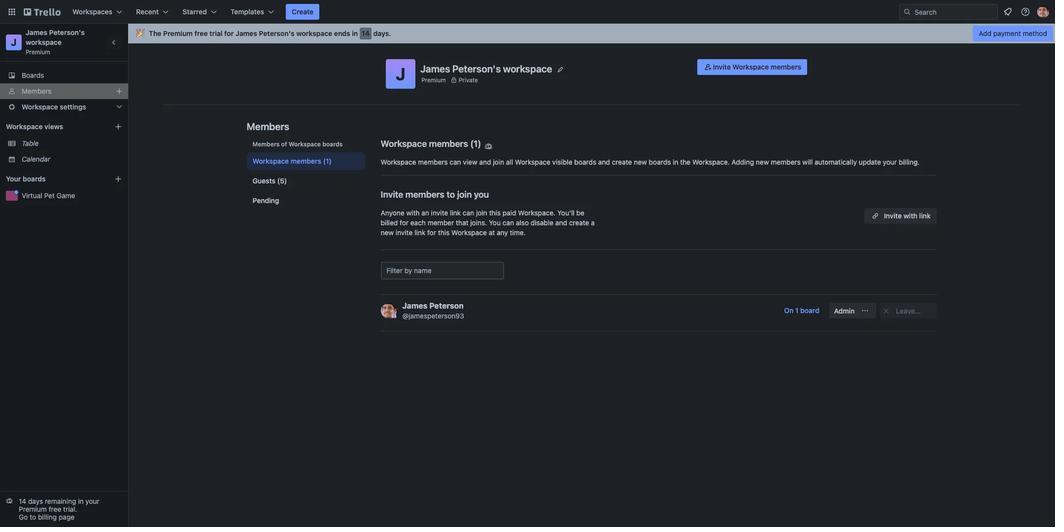 Task type: describe. For each thing, give the bounding box(es) containing it.
boards link
[[0, 68, 128, 83]]

invite for invite workspace members
[[713, 63, 731, 71]]

admin link
[[830, 303, 877, 319]]

0 vertical spatial can
[[450, 158, 461, 166]]

your boards
[[6, 175, 46, 183]]

game
[[57, 191, 75, 200]]

free inside 14 days remaining in your premium free trial. go to billing page
[[49, 505, 61, 513]]

workspace settings button
[[0, 99, 128, 115]]

j button
[[386, 59, 416, 89]]

joins.
[[471, 218, 487, 227]]

this member is an admin of this workspace. image
[[392, 314, 396, 319]]

leave…
[[897, 307, 921, 315]]

adding
[[732, 158, 755, 166]]

0 vertical spatial members
[[22, 87, 52, 95]]

james peterson's workspace link
[[26, 28, 87, 46]]

j for j link
[[11, 36, 17, 48]]

starred button
[[177, 4, 223, 20]]

anyone
[[381, 209, 405, 217]]

disable
[[531, 218, 554, 227]]

boards left the the
[[649, 158, 671, 166]]

1 horizontal spatial in
[[352, 29, 358, 37]]

go to billing page link
[[19, 513, 75, 521]]

billing.
[[899, 158, 920, 166]]

add payment method
[[979, 29, 1048, 37]]

workspace for james peterson's workspace
[[503, 63, 553, 74]]

be
[[577, 209, 585, 217]]

0 vertical spatial your
[[883, 158, 898, 166]]

board
[[801, 306, 820, 315]]

table
[[22, 139, 39, 147]]

james for james peterson's workspace
[[421, 63, 450, 74]]

14 inside 14 days remaining in your premium free trial. go to billing page
[[19, 497, 26, 505]]

free inside banner
[[195, 29, 208, 37]]

premium inside 14 days remaining in your premium free trial. go to billing page
[[19, 505, 47, 513]]

(1)
[[323, 157, 332, 165]]

admin
[[835, 307, 855, 315]]

create inside anyone with an invite link can join this paid workspace. you'll be billed for each member that joins. you can also disable and create a new invite link for this workspace at any time.
[[569, 218, 590, 227]]

j link
[[6, 35, 22, 50]]

and inside anyone with an invite link can join this paid workspace. you'll be billed for each member that joins. you can also disable and create a new invite link for this workspace at any time.
[[556, 218, 568, 227]]

days
[[28, 497, 43, 505]]

billing
[[38, 513, 57, 521]]

go
[[19, 513, 28, 521]]

1 horizontal spatial this
[[489, 209, 501, 217]]

back to home image
[[24, 4, 61, 20]]

1 horizontal spatial new
[[634, 158, 647, 166]]

boards right visible
[[575, 158, 597, 166]]

a
[[591, 218, 595, 227]]

remaining
[[45, 497, 76, 505]]

invite with link
[[885, 212, 931, 220]]

automatically
[[815, 158, 858, 166]]

add payment method link
[[974, 26, 1054, 41]]

1 for on
[[796, 306, 799, 315]]

james for james peterson @jamespeterson93
[[403, 301, 428, 310]]

boards up (1)
[[323, 141, 343, 148]]

premium inside banner
[[163, 29, 193, 37]]

you'll
[[558, 209, 575, 217]]

1 vertical spatial for
[[400, 218, 409, 227]]

sm image inside admin link
[[861, 306, 871, 316]]

templates button
[[225, 4, 280, 20]]

1 vertical spatial workspace members
[[253, 157, 321, 165]]

with for invite
[[904, 212, 918, 220]]

private
[[459, 76, 478, 84]]

j for the j button on the left of page
[[396, 64, 406, 84]]

premium inside "james peterson's workspace premium"
[[26, 48, 50, 56]]

1 vertical spatial can
[[463, 209, 474, 217]]

ends
[[334, 29, 350, 37]]

0 vertical spatial 14
[[362, 29, 370, 37]]

0 horizontal spatial invite
[[396, 228, 413, 237]]

will
[[803, 158, 813, 166]]

workspaces button
[[67, 4, 128, 20]]

workspace views
[[6, 122, 63, 131]]

table link
[[22, 139, 122, 148]]

recent button
[[130, 4, 175, 20]]

settings
[[60, 103, 86, 111]]

pending link
[[247, 192, 365, 210]]

any
[[497, 228, 508, 237]]

2 horizontal spatial new
[[756, 158, 770, 166]]

with for anyone
[[407, 209, 420, 217]]

0 vertical spatial create
[[612, 158, 632, 166]]

on 1 board
[[785, 306, 820, 315]]

of
[[281, 141, 287, 148]]

( 1 )
[[471, 139, 482, 149]]

james peterson's workspace premium
[[26, 28, 87, 56]]

0 horizontal spatial link
[[415, 228, 426, 237]]

pending
[[253, 196, 279, 205]]

join inside anyone with an invite link can join this paid workspace. you'll be billed for each member that joins. you can also disable and create a new invite link for this workspace at any time.
[[476, 209, 488, 217]]

starred
[[183, 7, 207, 16]]

on 1 board link
[[779, 303, 826, 319]]

1 vertical spatial join
[[457, 189, 472, 200]]

james peterson's workspace
[[421, 63, 553, 74]]

peterson's for james peterson's workspace
[[453, 63, 501, 74]]

link inside button
[[920, 212, 931, 220]]

on
[[785, 306, 794, 315]]

method
[[1024, 29, 1048, 37]]

trial
[[210, 29, 223, 37]]

for inside banner
[[224, 29, 234, 37]]

🎉 the premium free trial for james peterson's workspace ends in 14 days.
[[136, 29, 391, 37]]

james for james peterson's workspace premium
[[26, 28, 47, 36]]

the
[[149, 29, 162, 37]]

anyone with an invite link can join this paid workspace. you'll be billed for each member that joins. you can also disable and create a new invite link for this workspace at any time.
[[381, 209, 595, 237]]

virtual
[[22, 191, 42, 200]]

page
[[59, 513, 75, 521]]

all
[[506, 158, 513, 166]]

workspace for james peterson's workspace premium
[[26, 38, 62, 46]]

create button
[[286, 4, 320, 20]]

0 horizontal spatial sm image
[[484, 142, 494, 151]]

search image
[[904, 8, 912, 16]]

that
[[456, 218, 469, 227]]

views
[[44, 122, 63, 131]]

(
[[471, 139, 474, 149]]

invite workspace members
[[713, 63, 802, 71]]



Task type: vqa. For each thing, say whether or not it's contained in the screenshot.
ADD TITLES FOR A FEW CARDS IN YOUR HIRE WRITINGS LIST on the left bottom of page
no



Task type: locate. For each thing, give the bounding box(es) containing it.
2 vertical spatial in
[[78, 497, 84, 505]]

2 horizontal spatial invite
[[885, 212, 902, 220]]

in
[[352, 29, 358, 37], [673, 158, 679, 166], [78, 497, 84, 505]]

0 horizontal spatial and
[[480, 158, 491, 166]]

james peterson (jamespeterson93) image
[[1038, 6, 1050, 18]]

0 vertical spatial workspace members
[[381, 139, 468, 149]]

your left billing.
[[883, 158, 898, 166]]

0 horizontal spatial j
[[11, 36, 17, 48]]

0 horizontal spatial 14
[[19, 497, 26, 505]]

with inside anyone with an invite link can join this paid workspace. you'll be billed for each member that joins. you can also disable and create a new invite link for this workspace at any time.
[[407, 209, 420, 217]]

0 vertical spatial j
[[11, 36, 17, 48]]

invite inside button
[[885, 212, 902, 220]]

join up joins.
[[476, 209, 488, 217]]

workspace members down the of
[[253, 157, 321, 165]]

workspace
[[297, 29, 333, 37], [26, 38, 62, 46], [503, 63, 553, 74]]

for
[[224, 29, 234, 37], [400, 218, 409, 227], [428, 228, 436, 237]]

workspace inside workspace settings popup button
[[22, 103, 58, 111]]

james right the j button on the left of page
[[421, 63, 450, 74]]

0 vertical spatial free
[[195, 29, 208, 37]]

0 notifications image
[[1003, 6, 1014, 18]]

members up the of
[[247, 121, 290, 132]]

workspace. inside anyone with an invite link can join this paid workspace. you'll be billed for each member that joins. you can also disable and create a new invite link for this workspace at any time.
[[518, 209, 556, 217]]

and down you'll
[[556, 218, 568, 227]]

1 up view
[[474, 139, 478, 149]]

0 vertical spatial for
[[224, 29, 234, 37]]

0 horizontal spatial peterson's
[[49, 28, 85, 36]]

can left view
[[450, 158, 461, 166]]

for right 'trial'
[[224, 29, 234, 37]]

2 horizontal spatial join
[[493, 158, 505, 166]]

0 horizontal spatial join
[[457, 189, 472, 200]]

peterson's down back to home image
[[49, 28, 85, 36]]

1 horizontal spatial invite
[[713, 63, 731, 71]]

james down templates
[[236, 29, 257, 37]]

banner containing 🎉
[[128, 24, 1056, 43]]

🎉
[[136, 29, 145, 37]]

boards
[[323, 141, 343, 148], [575, 158, 597, 166], [649, 158, 671, 166], [23, 175, 46, 183]]

0 horizontal spatial new
[[381, 228, 394, 237]]

14 days remaining in your premium free trial. go to billing page
[[19, 497, 100, 521]]

you
[[474, 189, 489, 200]]

2 horizontal spatial can
[[503, 218, 514, 227]]

1 vertical spatial workspace
[[26, 38, 62, 46]]

an
[[422, 209, 429, 217]]

add board image
[[114, 175, 122, 183]]

to
[[447, 189, 455, 200], [30, 513, 36, 521]]

1 horizontal spatial 14
[[362, 29, 370, 37]]

james down back to home image
[[26, 28, 47, 36]]

0 vertical spatial this
[[489, 209, 501, 217]]

open information menu image
[[1021, 7, 1031, 17]]

new right the adding
[[756, 158, 770, 166]]

this up you
[[489, 209, 501, 217]]

trial.
[[63, 505, 77, 513]]

1 horizontal spatial link
[[450, 209, 461, 217]]

1 horizontal spatial your
[[883, 158, 898, 166]]

0 vertical spatial 1
[[474, 139, 478, 149]]

Filter by name text field
[[381, 262, 504, 280]]

0 horizontal spatial create
[[569, 218, 590, 227]]

0 horizontal spatial sm image
[[704, 62, 713, 72]]

1 vertical spatial sm image
[[861, 306, 871, 316]]

invite up member
[[431, 209, 448, 217]]

your
[[6, 175, 21, 183]]

0 vertical spatial workspace.
[[693, 158, 730, 166]]

1 vertical spatial members
[[247, 121, 290, 132]]

can down paid on the left
[[503, 218, 514, 227]]

0 horizontal spatial invite
[[381, 189, 404, 200]]

1 vertical spatial 1
[[796, 306, 799, 315]]

0 vertical spatial invite
[[431, 209, 448, 217]]

invite for invite with link
[[885, 212, 902, 220]]

14 left the days.
[[362, 29, 370, 37]]

sm image left leave…
[[882, 306, 892, 316]]

peterson's up private
[[453, 63, 501, 74]]

james up @jamespeterson93
[[403, 301, 428, 310]]

templates
[[231, 7, 264, 16]]

primary element
[[0, 0, 1056, 24]]

each
[[411, 218, 426, 227]]

1 horizontal spatial j
[[396, 64, 406, 84]]

your inside 14 days remaining in your premium free trial. go to billing page
[[85, 497, 100, 505]]

0 horizontal spatial this
[[438, 228, 450, 237]]

0 vertical spatial sm image
[[704, 62, 713, 72]]

1 horizontal spatial with
[[904, 212, 918, 220]]

paid
[[503, 209, 517, 217]]

for down member
[[428, 228, 436, 237]]

workspace. up disable
[[518, 209, 556, 217]]

boards up virtual on the top
[[23, 175, 46, 183]]

j
[[11, 36, 17, 48], [396, 64, 406, 84]]

1 vertical spatial sm image
[[882, 306, 892, 316]]

banner
[[128, 24, 1056, 43]]

2 vertical spatial can
[[503, 218, 514, 227]]

1 horizontal spatial for
[[400, 218, 409, 227]]

1 horizontal spatial sm image
[[861, 306, 871, 316]]

1 horizontal spatial join
[[476, 209, 488, 217]]

1 horizontal spatial create
[[612, 158, 632, 166]]

peterson's inside banner
[[259, 29, 295, 37]]

virtual pet game
[[22, 191, 75, 200]]

workspace inside anyone with an invite link can join this paid workspace. you'll be billed for each member that joins. you can also disable and create a new invite link for this workspace at any time.
[[452, 228, 487, 237]]

member
[[428, 218, 454, 227]]

create
[[292, 7, 314, 16]]

peterson's down templates dropdown button
[[259, 29, 295, 37]]

2 horizontal spatial and
[[599, 158, 610, 166]]

1 vertical spatial invite
[[381, 189, 404, 200]]

0 horizontal spatial to
[[30, 513, 36, 521]]

2 horizontal spatial workspace
[[503, 63, 553, 74]]

peterson
[[430, 301, 464, 310]]

0 horizontal spatial workspace.
[[518, 209, 556, 217]]

and right view
[[480, 158, 491, 166]]

1 vertical spatial free
[[49, 505, 61, 513]]

the
[[681, 158, 691, 166]]

workspace inside invite workspace members button
[[733, 63, 769, 71]]

sm image right )
[[484, 142, 494, 151]]

1 vertical spatial your
[[85, 497, 100, 505]]

(5)
[[277, 177, 287, 185]]

new inside anyone with an invite link can join this paid workspace. you'll be billed for each member that joins. you can also disable and create a new invite link for this workspace at any time.
[[381, 228, 394, 237]]

2 vertical spatial join
[[476, 209, 488, 217]]

2 vertical spatial workspace
[[503, 63, 553, 74]]

members left the of
[[253, 141, 280, 148]]

sm image inside leave… link
[[882, 306, 892, 316]]

calendar
[[22, 155, 50, 163]]

billed
[[381, 218, 398, 227]]

workspace navigation collapse icon image
[[108, 36, 121, 49]]

visible
[[553, 158, 573, 166]]

join left you
[[457, 189, 472, 200]]

@jamespeterson93
[[403, 312, 464, 320]]

and
[[480, 158, 491, 166], [599, 158, 610, 166], [556, 218, 568, 227]]

peterson's inside "james peterson's workspace premium"
[[49, 28, 85, 36]]

1 horizontal spatial and
[[556, 218, 568, 227]]

1 vertical spatial 14
[[19, 497, 26, 505]]

in left the the
[[673, 158, 679, 166]]

invite inside button
[[713, 63, 731, 71]]

0 vertical spatial in
[[352, 29, 358, 37]]

your boards with 1 items element
[[6, 173, 100, 185]]

1 horizontal spatial 1
[[796, 306, 799, 315]]

new down billed
[[381, 228, 394, 237]]

peterson's
[[49, 28, 85, 36], [259, 29, 295, 37], [453, 63, 501, 74]]

1 horizontal spatial peterson's
[[259, 29, 295, 37]]

2 horizontal spatial peterson's
[[453, 63, 501, 74]]

free
[[195, 29, 208, 37], [49, 505, 61, 513]]

sm image
[[704, 62, 713, 72], [861, 306, 871, 316]]

invite with link button
[[865, 208, 937, 224]]

james inside "james peterson's workspace premium"
[[26, 28, 47, 36]]

members link
[[0, 83, 128, 99]]

1 horizontal spatial free
[[195, 29, 208, 37]]

workspace members left ( on the top
[[381, 139, 468, 149]]

0 horizontal spatial 1
[[474, 139, 478, 149]]

0 horizontal spatial your
[[85, 497, 100, 505]]

boards
[[22, 71, 44, 79]]

join left the all
[[493, 158, 505, 166]]

and right visible
[[599, 158, 610, 166]]

you
[[489, 218, 501, 227]]

this down member
[[438, 228, 450, 237]]

can up the that
[[463, 209, 474, 217]]

your right trial.
[[85, 497, 100, 505]]

james peterson @jamespeterson93
[[403, 301, 464, 320]]

workspace settings
[[22, 103, 86, 111]]

1 vertical spatial to
[[30, 513, 36, 521]]

1 vertical spatial in
[[673, 158, 679, 166]]

to inside 14 days remaining in your premium free trial. go to billing page
[[30, 513, 36, 521]]

0 horizontal spatial workspace
[[26, 38, 62, 46]]

2 vertical spatial invite
[[885, 212, 902, 220]]

Search field
[[912, 4, 998, 19]]

1 horizontal spatial to
[[447, 189, 455, 200]]

0 vertical spatial join
[[493, 158, 505, 166]]

1 vertical spatial create
[[569, 218, 590, 227]]

peterson's for james peterson's workspace premium
[[49, 28, 85, 36]]

1 horizontal spatial workspace
[[297, 29, 333, 37]]

0 horizontal spatial for
[[224, 29, 234, 37]]

1 horizontal spatial invite
[[431, 209, 448, 217]]

0 vertical spatial to
[[447, 189, 455, 200]]

recent
[[136, 7, 159, 16]]

leave… link
[[880, 303, 937, 319]]

new left the the
[[634, 158, 647, 166]]

1 horizontal spatial workspace.
[[693, 158, 730, 166]]

2 horizontal spatial in
[[673, 158, 679, 166]]

in inside 14 days remaining in your premium free trial. go to billing page
[[78, 497, 84, 505]]

1 vertical spatial workspace.
[[518, 209, 556, 217]]

update
[[859, 158, 882, 166]]

for left the each
[[400, 218, 409, 227]]

workspace members
[[381, 139, 468, 149], [253, 157, 321, 165]]

in right trial.
[[78, 497, 84, 505]]

j inside button
[[396, 64, 406, 84]]

workspace. right the the
[[693, 158, 730, 166]]

invite
[[431, 209, 448, 217], [396, 228, 413, 237]]

sm image
[[484, 142, 494, 151], [882, 306, 892, 316]]

0 horizontal spatial in
[[78, 497, 84, 505]]

this
[[489, 209, 501, 217], [438, 228, 450, 237]]

invite
[[713, 63, 731, 71], [381, 189, 404, 200], [885, 212, 902, 220]]

guests
[[253, 177, 276, 185]]

14 left days
[[19, 497, 26, 505]]

at
[[489, 228, 495, 237]]

members inside button
[[771, 63, 802, 71]]

sm image inside invite workspace members button
[[704, 62, 713, 72]]

pet
[[44, 191, 55, 200]]

0 vertical spatial sm image
[[484, 142, 494, 151]]

1 horizontal spatial workspace members
[[381, 139, 468, 149]]

to up member
[[447, 189, 455, 200]]

time.
[[510, 228, 526, 237]]

workspace
[[733, 63, 769, 71], [22, 103, 58, 111], [6, 122, 43, 131], [381, 139, 427, 149], [289, 141, 321, 148], [253, 157, 289, 165], [381, 158, 416, 166], [515, 158, 551, 166], [452, 228, 487, 237]]

members down boards
[[22, 87, 52, 95]]

link
[[450, 209, 461, 217], [920, 212, 931, 220], [415, 228, 426, 237]]

can
[[450, 158, 461, 166], [463, 209, 474, 217], [503, 218, 514, 227]]

0 horizontal spatial with
[[407, 209, 420, 217]]

workspaces
[[72, 7, 112, 16]]

virtual pet game link
[[22, 191, 122, 201]]

to right go
[[30, 513, 36, 521]]

confetti image
[[136, 29, 145, 37]]

1 right on
[[796, 306, 799, 315]]

0 horizontal spatial workspace members
[[253, 157, 321, 165]]

0 horizontal spatial can
[[450, 158, 461, 166]]

1 horizontal spatial sm image
[[882, 306, 892, 316]]

2 horizontal spatial link
[[920, 212, 931, 220]]

invite down the each
[[396, 228, 413, 237]]

invite members to join you
[[381, 189, 489, 200]]

0 horizontal spatial free
[[49, 505, 61, 513]]

2 vertical spatial for
[[428, 228, 436, 237]]

1 horizontal spatial can
[[463, 209, 474, 217]]

workspace.
[[693, 158, 730, 166], [518, 209, 556, 217]]

1 vertical spatial this
[[438, 228, 450, 237]]

1 vertical spatial invite
[[396, 228, 413, 237]]

create a view image
[[114, 123, 122, 131]]

)
[[478, 139, 482, 149]]

in right ends
[[352, 29, 358, 37]]

1 for (
[[474, 139, 478, 149]]

calendar link
[[22, 154, 122, 164]]

2 vertical spatial members
[[253, 141, 280, 148]]

0 vertical spatial workspace
[[297, 29, 333, 37]]

invite workspace members button
[[698, 59, 808, 75]]

1 vertical spatial j
[[396, 64, 406, 84]]

james inside james peterson @jamespeterson93
[[403, 301, 428, 310]]

view
[[463, 158, 478, 166]]

2 horizontal spatial for
[[428, 228, 436, 237]]

members of workspace boards
[[253, 141, 343, 148]]

workspace inside "james peterson's workspace premium"
[[26, 38, 62, 46]]

with inside button
[[904, 212, 918, 220]]

invite for invite members to join you
[[381, 189, 404, 200]]

with
[[407, 209, 420, 217], [904, 212, 918, 220]]

add
[[979, 29, 992, 37]]



